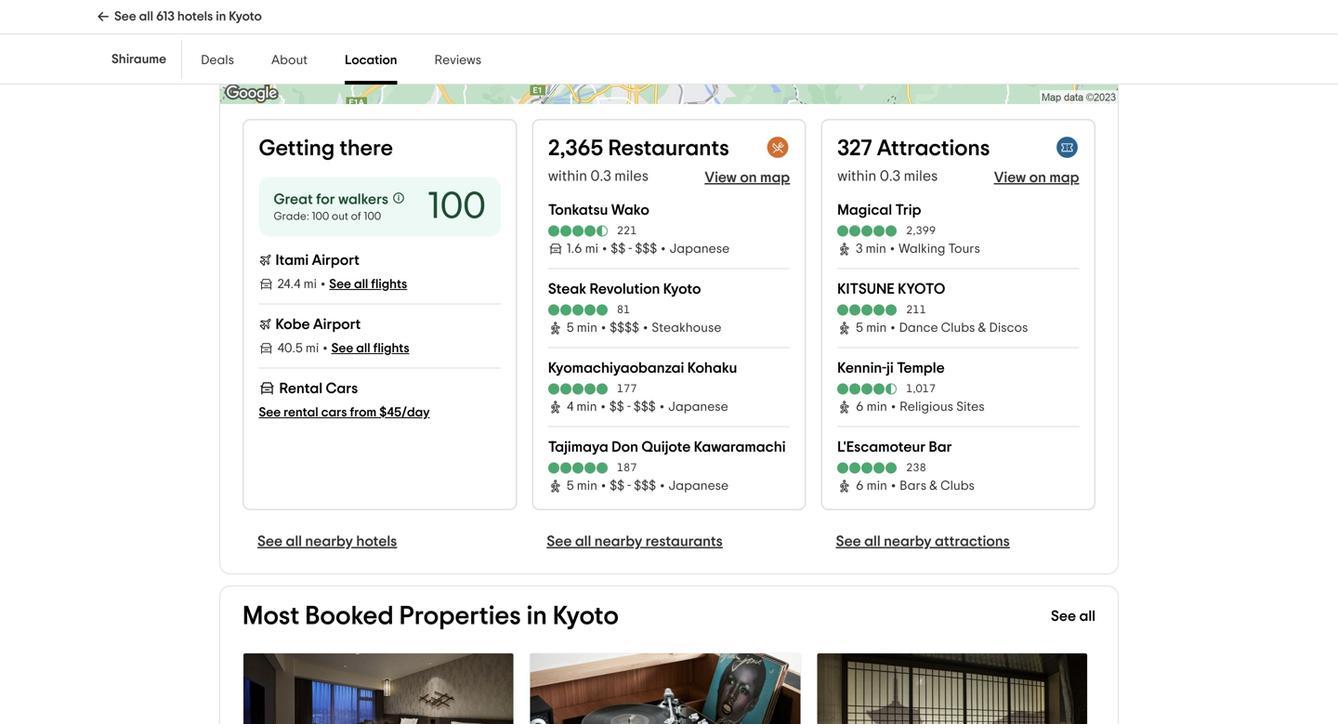 Task type: locate. For each thing, give the bounding box(es) containing it.
187 link
[[547, 462, 790, 475]]

• down 221 link
[[661, 243, 666, 256]]

0 horizontal spatial view on map
[[705, 170, 790, 185]]

5
[[567, 322, 574, 335], [856, 322, 864, 335], [567, 480, 574, 493]]

0 horizontal spatial on
[[740, 170, 757, 185]]

0 vertical spatial mi
[[585, 243, 599, 256]]

see all flights link for itami airport
[[329, 277, 407, 292]]

2 view on map button from the left
[[995, 166, 1080, 186]]

• down "187" link
[[660, 480, 665, 493]]

1 within 0.3 miles from the left
[[548, 169, 649, 184]]

mi
[[585, 243, 599, 256], [304, 278, 317, 291], [306, 342, 319, 355]]

1 vertical spatial • $$ - $$$ • japanese
[[601, 401, 729, 414]]

all inside 'link'
[[139, 10, 153, 23]]

attractions
[[877, 138, 991, 160]]

mi right 24.4
[[304, 278, 317, 291]]

miles
[[615, 169, 649, 184], [904, 169, 938, 184]]

from
[[350, 406, 377, 419]]

nearby for 327
[[884, 534, 932, 549]]

0 vertical spatial kyoto
[[229, 10, 262, 23]]

min for steak
[[577, 322, 598, 335]]

view on map button
[[705, 166, 790, 186], [995, 166, 1080, 186]]

1 horizontal spatial view on map
[[995, 170, 1080, 185]]

mi right 40.5 at the left of the page
[[306, 342, 319, 355]]

1.6
[[567, 243, 582, 256]]

5 min
[[567, 322, 598, 335], [856, 322, 887, 335], [567, 480, 598, 493]]

24.4 mi
[[278, 278, 317, 291]]

hotels right 613
[[177, 10, 213, 23]]

• see all flights
[[321, 278, 407, 291], [323, 342, 410, 355]]

1.6 mi
[[567, 243, 599, 256]]

$$$ down 177
[[634, 401, 656, 414]]

1 vertical spatial &
[[930, 480, 938, 493]]

3 nearby from the left
[[884, 534, 932, 549]]

0 vertical spatial $$$
[[635, 243, 657, 256]]

1 vertical spatial japanese
[[669, 401, 729, 414]]

• right 1.6 mi
[[602, 243, 607, 256]]

0.3 up magical trip
[[880, 169, 901, 184]]

0 vertical spatial hotels
[[177, 10, 213, 23]]

view for 327 attractions
[[995, 170, 1027, 185]]

grade:
[[274, 211, 309, 222]]

0.3 up tonkatsu wako in the left of the page
[[591, 169, 612, 184]]

view on map up magical trip link
[[995, 170, 1080, 185]]

most booked properties in kyoto link
[[243, 602, 840, 631]]

kyomachiyaobanzai
[[548, 361, 685, 376]]

0 horizontal spatial kyoto
[[229, 10, 262, 23]]

0 horizontal spatial within 0.3 miles
[[548, 169, 649, 184]]

0 horizontal spatial hotels
[[177, 10, 213, 23]]

1 horizontal spatial within 0.3 miles
[[838, 169, 938, 184]]

$$ down 177
[[610, 401, 625, 414]]

221
[[617, 225, 637, 237]]

2 vertical spatial -
[[628, 480, 632, 493]]

- down 187
[[628, 480, 632, 493]]

6 min
[[856, 401, 888, 414], [856, 480, 888, 493]]

on for 327 attractions
[[1030, 170, 1047, 185]]

dance
[[900, 322, 939, 335]]

221 link
[[547, 225, 790, 238]]

view on map for 2,365 restaurants
[[705, 170, 790, 185]]

booked
[[305, 603, 394, 629]]

japanese down 4.5 of 5 bubbles. 221 reviews element
[[670, 243, 730, 256]]

clubs down 5.0 of 5 bubbles. 238 reviews element
[[941, 480, 975, 493]]

within 0.3 miles up magical trip
[[838, 169, 938, 184]]

1 horizontal spatial kyoto
[[553, 603, 619, 629]]

1 vertical spatial kyoto
[[664, 282, 701, 297]]

0 vertical spatial • $$ - $$$ • japanese
[[602, 243, 730, 256]]

see all flights link up cars
[[332, 341, 410, 357]]

2 nearby from the left
[[595, 534, 643, 549]]

within for 327
[[838, 169, 877, 184]]

$$
[[611, 243, 626, 256], [610, 401, 625, 414], [610, 480, 625, 493]]

about
[[272, 54, 308, 67]]

2 on from the left
[[1030, 170, 1047, 185]]

min left $$$$
[[577, 322, 598, 335]]

• $$ - $$$ • japanese down 221 link
[[602, 243, 730, 256]]

clubs down 5.0 of 5 bubbles. 211 reviews element
[[942, 322, 976, 335]]

view down restaurants
[[705, 170, 737, 185]]

1 vertical spatial mi
[[304, 278, 317, 291]]

tajimaya don quijote kawaramachi link
[[548, 438, 790, 456]]

1 horizontal spatial view on map button
[[995, 166, 1080, 186]]

0 vertical spatial flights
[[371, 278, 407, 291]]

0 horizontal spatial nearby
[[305, 534, 353, 549]]

2 vertical spatial kyoto
[[553, 603, 619, 629]]

1 vertical spatial 6
[[856, 480, 864, 493]]

6 down kennin- on the right
[[856, 401, 864, 414]]

nearby for 2,365
[[595, 534, 643, 549]]

kyoto up the deals
[[229, 10, 262, 23]]

see all nearby attractions link
[[836, 533, 1010, 550]]

• right $$$$
[[643, 322, 648, 335]]

• down itami airport
[[321, 278, 326, 291]]

5 min down the steak
[[567, 322, 598, 335]]

81 link
[[547, 304, 790, 317]]

min up l'escamoteur
[[867, 401, 888, 414]]

most booked properties in kyoto
[[243, 603, 619, 629]]

1 on from the left
[[740, 170, 757, 185]]

2 within from the left
[[838, 169, 877, 184]]

2 horizontal spatial nearby
[[884, 534, 932, 549]]

1 miles from the left
[[615, 169, 649, 184]]

2 6 min from the top
[[856, 480, 888, 493]]

-
[[629, 243, 632, 256], [627, 401, 631, 414], [628, 480, 632, 493]]

min left bars
[[867, 480, 888, 493]]

6 min down kennin- on the right
[[856, 401, 888, 414]]

see all nearby restaurants
[[547, 534, 723, 549]]

5 min down kitsune
[[856, 322, 887, 335]]

airport
[[312, 253, 360, 268], [313, 317, 361, 332]]

1 vertical spatial hotels
[[356, 534, 397, 549]]

kyoto up the 5.0 of 5 bubbles. 81 reviews element
[[664, 282, 701, 297]]

6 min down l'escamoteur
[[856, 480, 888, 493]]

$$ down '221'
[[611, 243, 626, 256]]

0 vertical spatial $$
[[611, 243, 626, 256]]

$$ down 187
[[610, 480, 625, 493]]

kyomachiyaobanzai kohaku link
[[548, 359, 790, 377]]

nearby up booked
[[305, 534, 353, 549]]

view on map button down restaurants
[[705, 166, 790, 186]]

5 min down tajimaya
[[567, 480, 598, 493]]

5 for 2,365
[[567, 322, 574, 335]]

japanese for don
[[669, 480, 729, 493]]

6 down l'escamoteur
[[856, 480, 864, 493]]

see inside 'link'
[[114, 10, 136, 23]]

japanese
[[670, 243, 730, 256], [669, 401, 729, 414], [669, 480, 729, 493]]

within down 2,365 on the top left of the page
[[548, 169, 588, 184]]

1 vertical spatial -
[[627, 401, 631, 414]]

1 clubs from the top
[[942, 322, 976, 335]]

0 vertical spatial airport
[[312, 253, 360, 268]]

1 horizontal spatial &
[[979, 322, 987, 335]]

1 horizontal spatial map
[[1050, 170, 1080, 185]]

see all
[[1052, 609, 1096, 624]]

5 down kitsune
[[856, 322, 864, 335]]

0 horizontal spatial within
[[548, 169, 588, 184]]

japanese down "187" link
[[669, 480, 729, 493]]

kyoto
[[898, 282, 946, 297]]

tonkatsu wako link
[[548, 201, 790, 219]]

1 vertical spatial clubs
[[941, 480, 975, 493]]

0 vertical spatial in
[[216, 10, 226, 23]]

hotels up booked
[[356, 534, 397, 549]]

see all flights link
[[329, 277, 407, 292], [332, 341, 410, 357]]

2 0.3 from the left
[[880, 169, 901, 184]]

all
[[139, 10, 153, 23], [354, 278, 368, 291], [356, 342, 371, 355], [286, 534, 302, 549], [575, 534, 592, 549], [865, 534, 881, 549], [1080, 609, 1096, 624]]

kyoto down see all nearby restaurants link
[[553, 603, 619, 629]]

2 view from the left
[[995, 170, 1027, 185]]

2 vertical spatial $$
[[610, 480, 625, 493]]

see rental cars from $45/day link
[[259, 405, 430, 421]]

2 vertical spatial japanese
[[669, 480, 729, 493]]

6 for l'escamoteur bar
[[856, 480, 864, 493]]

40.5
[[278, 342, 303, 355]]

• $$ - $$$ • japanese down "187" link
[[601, 480, 729, 493]]

see for see all
[[1052, 609, 1077, 624]]

on up magical trip link
[[1030, 170, 1047, 185]]

location
[[345, 54, 398, 67]]

0 vertical spatial 6 min
[[856, 401, 888, 414]]

2 vertical spatial $$$
[[634, 480, 657, 493]]

0 vertical spatial • see all flights
[[321, 278, 407, 291]]

see all flights link down itami airport
[[329, 277, 407, 292]]

within 0.3 miles up tonkatsu wako in the left of the page
[[548, 169, 649, 184]]

1 0.3 from the left
[[591, 169, 612, 184]]

2 miles from the left
[[904, 169, 938, 184]]

flights up $45/day
[[373, 342, 410, 355]]

view on map button for attractions
[[995, 166, 1080, 186]]

• down 5.0 of 5 bubbles. 177 reviews element
[[660, 401, 665, 414]]

- down '221'
[[629, 243, 632, 256]]

bar
[[929, 440, 953, 455]]

- down 177
[[627, 401, 631, 414]]

kennin-
[[838, 361, 887, 376]]

0 horizontal spatial in
[[216, 10, 226, 23]]

view on map button up magical trip link
[[995, 166, 1080, 186]]

1 horizontal spatial miles
[[904, 169, 938, 184]]

- for kohaku
[[627, 401, 631, 414]]

0 horizontal spatial view
[[705, 170, 737, 185]]

1 vertical spatial $$$
[[634, 401, 656, 414]]

steakhouse
[[652, 322, 722, 335]]

1 vertical spatial flights
[[373, 342, 410, 355]]

mi right 1.6
[[585, 243, 599, 256]]

5 down the steak
[[567, 322, 574, 335]]

airport right the 'itami'
[[312, 253, 360, 268]]

airport right "kobe"
[[313, 317, 361, 332]]

1 vertical spatial in
[[527, 603, 547, 629]]

1 map from the left
[[761, 170, 790, 185]]

for
[[316, 192, 335, 207]]

mi for kobe airport
[[306, 342, 319, 355]]

most
[[243, 603, 300, 629]]

6 min for l'escamoteur
[[856, 480, 888, 493]]

• down kobe airport
[[323, 342, 328, 355]]

1 6 from the top
[[856, 401, 864, 414]]

2 6 from the top
[[856, 480, 864, 493]]

1 view from the left
[[705, 170, 737, 185]]

nearby left the restaurants
[[595, 534, 643, 549]]

& left discos
[[979, 322, 987, 335]]

min for kitsune
[[867, 322, 887, 335]]

2 vertical spatial mi
[[306, 342, 319, 355]]

kennin-ji temple
[[838, 361, 945, 376]]

2,399
[[907, 225, 936, 237]]

2 map from the left
[[1050, 170, 1080, 185]]

view for 2,365 restaurants
[[705, 170, 737, 185]]

on
[[740, 170, 757, 185], [1030, 170, 1047, 185]]

2 clubs from the top
[[941, 480, 975, 493]]

hotels for nearby
[[356, 534, 397, 549]]

within for 2,365
[[548, 169, 588, 184]]

cars
[[321, 406, 347, 419]]

1 vertical spatial $$
[[610, 401, 625, 414]]

& right bars
[[930, 480, 938, 493]]

1 within from the left
[[548, 169, 588, 184]]

in inside see all 613 hotels in kyoto 'link'
[[216, 10, 226, 23]]

shiraume
[[112, 53, 167, 66]]

1 vertical spatial airport
[[313, 317, 361, 332]]

0 vertical spatial clubs
[[942, 322, 976, 335]]

2 view on map from the left
[[995, 170, 1080, 185]]

see all nearby hotels
[[258, 534, 397, 549]]

nearby down bars
[[884, 534, 932, 549]]

clubs
[[942, 322, 976, 335], [941, 480, 975, 493]]

2 within 0.3 miles from the left
[[838, 169, 938, 184]]

1 vertical spatial 6 min
[[856, 480, 888, 493]]

see all flights link for kobe airport
[[332, 341, 410, 357]]

view up magical trip link
[[995, 170, 1027, 185]]

4.5 of 5 bubbles. 1,017 reviews element
[[836, 383, 1080, 396]]

0 horizontal spatial 0.3
[[591, 169, 612, 184]]

min down kitsune
[[867, 322, 887, 335]]

see
[[114, 10, 136, 23], [329, 278, 351, 291], [332, 342, 354, 355], [259, 406, 281, 419], [258, 534, 283, 549], [547, 534, 572, 549], [836, 534, 862, 549], [1052, 609, 1077, 624]]

$$ for tonkatsu
[[611, 243, 626, 256]]

1 horizontal spatial within
[[838, 169, 877, 184]]

within down 327
[[838, 169, 877, 184]]

magical trip link
[[838, 201, 1080, 219]]

min down tajimaya
[[577, 480, 598, 493]]

min right 3
[[866, 243, 887, 256]]

0 horizontal spatial map
[[761, 170, 790, 185]]

see rental cars from $45/day
[[259, 406, 430, 419]]

1 horizontal spatial on
[[1030, 170, 1047, 185]]

5.0 of 5 bubbles. 187 reviews element
[[547, 462, 790, 475]]

revolution
[[590, 282, 660, 297]]

2 horizontal spatial 100
[[428, 188, 486, 225]]

177 link
[[547, 383, 790, 396]]

5.0 of 5 bubbles. 238 reviews element
[[836, 462, 1080, 475]]

1 view on map button from the left
[[705, 166, 790, 186]]

view on map down restaurants
[[705, 170, 790, 185]]

hotels inside 'link'
[[177, 10, 213, 23]]

nearby
[[305, 534, 353, 549], [595, 534, 643, 549], [884, 534, 932, 549]]

min for l'escamoteur
[[867, 480, 888, 493]]

• $$ - $$$ • japanese for kohaku
[[601, 401, 729, 414]]

1 view on map from the left
[[705, 170, 790, 185]]

0 horizontal spatial view on map button
[[705, 166, 790, 186]]

airport for kobe airport
[[313, 317, 361, 332]]

177
[[617, 384, 637, 395]]

getting there
[[259, 138, 393, 160]]

• left bars
[[892, 480, 896, 493]]

in up the deals
[[216, 10, 226, 23]]

japanese for kohaku
[[669, 401, 729, 414]]

airport for itami airport
[[312, 253, 360, 268]]

0 vertical spatial 6
[[856, 401, 864, 414]]

1 vertical spatial see all flights link
[[332, 341, 410, 357]]

walkers
[[338, 192, 389, 207]]

• left $$$$
[[601, 322, 606, 335]]

• see all flights up cars
[[323, 342, 410, 355]]

flights
[[371, 278, 407, 291], [373, 342, 410, 355]]

1 horizontal spatial hotels
[[356, 534, 397, 549]]

1 horizontal spatial nearby
[[595, 534, 643, 549]]

$$$ down 187
[[634, 480, 657, 493]]

0 vertical spatial see all flights link
[[329, 277, 407, 292]]

walking
[[899, 243, 946, 256]]

min right 4
[[577, 401, 597, 414]]

238 link
[[836, 462, 1080, 475]]

$$$ for kohaku
[[634, 401, 656, 414]]

0 horizontal spatial miles
[[615, 169, 649, 184]]

1 horizontal spatial 0.3
[[880, 169, 901, 184]]

view on map for 327 attractions
[[995, 170, 1080, 185]]

great for walkers
[[274, 192, 389, 207]]

kawaramachi
[[694, 440, 786, 455]]

• see all flights down itami airport
[[321, 278, 407, 291]]

flights down walkers
[[371, 278, 407, 291]]

2 vertical spatial • $$ - $$$ • japanese
[[601, 480, 729, 493]]

$$$ down '221'
[[635, 243, 657, 256]]

40.5 mi
[[278, 342, 319, 355]]

4
[[567, 401, 574, 414]]

1 horizontal spatial view
[[995, 170, 1027, 185]]

0 vertical spatial -
[[629, 243, 632, 256]]

on up the tonkatsu wako link
[[740, 170, 757, 185]]

miles down 2,365 restaurants
[[615, 169, 649, 184]]

properties
[[399, 603, 521, 629]]

• left dance
[[891, 322, 896, 335]]

0 vertical spatial japanese
[[670, 243, 730, 256]]

0.3
[[591, 169, 612, 184], [880, 169, 901, 184]]

1 vertical spatial • see all flights
[[323, 342, 410, 355]]

1 6 min from the top
[[856, 401, 888, 414]]

japanese down 177 link
[[669, 401, 729, 414]]

• $$ - $$$ • japanese down 5.0 of 5 bubbles. 177 reviews element
[[601, 401, 729, 414]]

1 horizontal spatial in
[[527, 603, 547, 629]]

out
[[332, 211, 349, 222]]

in right properties
[[527, 603, 547, 629]]

miles down 327 attractions
[[904, 169, 938, 184]]



Task type: describe. For each thing, give the bounding box(es) containing it.
see all 613 hotels in kyoto link
[[97, 0, 262, 33]]

see for see all nearby hotels
[[258, 534, 283, 549]]

0.3 for attractions
[[880, 169, 901, 184]]

grade: 100 out of 100
[[274, 211, 381, 222]]

see all nearby restaurants link
[[547, 533, 723, 550]]

don
[[612, 440, 639, 455]]

getting
[[259, 138, 335, 160]]

2 horizontal spatial kyoto
[[664, 282, 701, 297]]

view on map button for restaurants
[[705, 166, 790, 186]]

there
[[340, 138, 393, 160]]

1,017 link
[[836, 383, 1080, 396]]

$$ for tajimaya
[[610, 480, 625, 493]]

itami airport
[[276, 253, 360, 268]]

rental
[[279, 381, 323, 396]]

all for see all
[[1080, 609, 1096, 624]]

327
[[838, 138, 873, 160]]

min for tajimaya
[[577, 480, 598, 493]]

map for 327 attractions
[[1050, 170, 1080, 185]]

$$$ for wako
[[635, 243, 657, 256]]

5 down tajimaya
[[567, 480, 574, 493]]

• $$$$ • steakhouse
[[601, 322, 722, 335]]

miles for restaurants
[[615, 169, 649, 184]]

l'escamoteur bar
[[838, 440, 953, 455]]

2,365
[[548, 138, 604, 160]]

0 horizontal spatial &
[[930, 480, 938, 493]]

trip
[[896, 203, 922, 218]]

0 horizontal spatial 100
[[312, 211, 329, 222]]

magical
[[838, 203, 893, 218]]

5.0 of 5 bubbles. 2,399 reviews element
[[836, 225, 1080, 238]]

rental cars
[[279, 381, 358, 396]]

wako
[[612, 203, 650, 218]]

l'escamoteur
[[838, 440, 926, 455]]

5.0 of 5 bubbles. 211 reviews element
[[836, 304, 1080, 317]]

kobe airport
[[276, 317, 361, 332]]

map for 2,365 restaurants
[[761, 170, 790, 185]]

0.3 for restaurants
[[591, 169, 612, 184]]

discos
[[990, 322, 1029, 335]]

kyoto inside 'link'
[[229, 10, 262, 23]]

3 min
[[856, 243, 887, 256]]

tajimaya don quijote kawaramachi
[[548, 440, 786, 455]]

5 min for 327
[[856, 322, 887, 335]]

5.0 of 5 bubbles. 177 reviews element
[[547, 383, 790, 396]]

in inside most booked properties in kyoto link
[[527, 603, 547, 629]]

japanese for wako
[[670, 243, 730, 256]]

• down tajimaya
[[601, 480, 606, 493]]

all for see all nearby hotels
[[286, 534, 302, 549]]

reviews
[[435, 54, 482, 67]]

see all nearby attractions
[[836, 534, 1010, 549]]

of
[[351, 211, 361, 222]]

see for see all nearby attractions
[[836, 534, 862, 549]]

restaurants
[[646, 534, 723, 549]]

24.4
[[278, 278, 301, 291]]

• see all flights for itami airport
[[321, 278, 407, 291]]

mi for itami airport
[[304, 278, 317, 291]]

quijote
[[642, 440, 691, 455]]

see all 613 hotels in kyoto
[[114, 10, 262, 23]]

• right 3 min in the right of the page
[[891, 243, 895, 256]]

211
[[907, 304, 927, 316]]

steak
[[548, 282, 587, 297]]

see for see rental cars from $45/day
[[259, 406, 281, 419]]

min for magical
[[866, 243, 887, 256]]

$$ for kyomachiyaobanzai
[[610, 401, 625, 414]]

613
[[156, 10, 175, 23]]

211 link
[[836, 304, 1080, 317]]

• $$ - $$$ • japanese for don
[[601, 480, 729, 493]]

attractions
[[935, 534, 1010, 549]]

5.0 of 5 bubbles. 81 reviews element
[[547, 304, 790, 317]]

6 for kennin-ji temple
[[856, 401, 864, 414]]

rental
[[284, 406, 319, 419]]

• bars & clubs
[[892, 480, 975, 493]]

238
[[907, 463, 927, 474]]

all for see all nearby attractions
[[865, 534, 881, 549]]

see all link
[[840, 608, 1096, 625]]

min for kennin-
[[867, 401, 888, 414]]

1,017
[[907, 384, 936, 395]]

kitsune
[[838, 282, 895, 297]]

tajimaya
[[548, 440, 609, 455]]

itami
[[276, 253, 309, 268]]

magical trip
[[838, 203, 922, 218]]

flights for itami airport
[[371, 278, 407, 291]]

- for wako
[[629, 243, 632, 256]]

ji
[[887, 361, 894, 376]]

restaurants
[[608, 138, 730, 160]]

all for see all 613 hotels in kyoto
[[139, 10, 153, 23]]

within 0.3 miles for restaurants
[[548, 169, 649, 184]]

cars
[[326, 381, 358, 396]]

all for see all nearby restaurants
[[575, 534, 592, 549]]

187
[[617, 463, 637, 474]]

kitsune kyoto link
[[838, 280, 1080, 298]]

bars
[[900, 480, 927, 493]]

- for don
[[628, 480, 632, 493]]

4.5 of 5 bubbles. 221 reviews element
[[547, 225, 790, 238]]

deals
[[201, 54, 234, 67]]

3
[[856, 243, 863, 256]]

kitsune kyoto
[[838, 282, 946, 297]]

kobe
[[276, 317, 310, 332]]

see all nearby hotels link
[[258, 533, 397, 550]]

within 0.3 miles for attractions
[[838, 169, 938, 184]]

flights for kobe airport
[[373, 342, 410, 355]]

l'escamoteur bar link
[[838, 438, 1080, 456]]

$45/day
[[380, 406, 430, 419]]

• walking tours
[[891, 243, 981, 256]]

miles for attractions
[[904, 169, 938, 184]]

2,365 restaurants
[[548, 138, 730, 160]]

1 horizontal spatial 100
[[364, 211, 381, 222]]

on for 2,365 restaurants
[[740, 170, 757, 185]]

tours
[[949, 243, 981, 256]]

5 min for 2,365
[[567, 322, 598, 335]]

2,399 link
[[836, 225, 1080, 238]]

$$$$
[[610, 322, 640, 335]]

see for see all 613 hotels in kyoto
[[114, 10, 136, 23]]

kennin-ji temple link
[[838, 359, 1080, 377]]

temple
[[897, 361, 945, 376]]

religious
[[900, 401, 954, 414]]

see for see all nearby restaurants
[[547, 534, 572, 549]]

• left the religious
[[892, 401, 896, 414]]

• dance clubs & discos
[[891, 322, 1029, 335]]

min for kyomachiyaobanzai
[[577, 401, 597, 414]]

4 min
[[567, 401, 597, 414]]

kohaku
[[688, 361, 738, 376]]

great
[[274, 192, 313, 207]]

$$$ for don
[[634, 480, 657, 493]]

• religious sites
[[892, 401, 985, 414]]

1 nearby from the left
[[305, 534, 353, 549]]

5 for 327
[[856, 322, 864, 335]]

• $$ - $$$ • japanese for wako
[[602, 243, 730, 256]]

• see all flights for kobe airport
[[323, 342, 410, 355]]

0 vertical spatial &
[[979, 322, 987, 335]]

sites
[[957, 401, 985, 414]]

6 min for kennin-
[[856, 401, 888, 414]]

kyomachiyaobanzai kohaku
[[548, 361, 738, 376]]

hotels for 613
[[177, 10, 213, 23]]

• right 4 min
[[601, 401, 606, 414]]



Task type: vqa. For each thing, say whether or not it's contained in the screenshot.
1st nearby
yes



